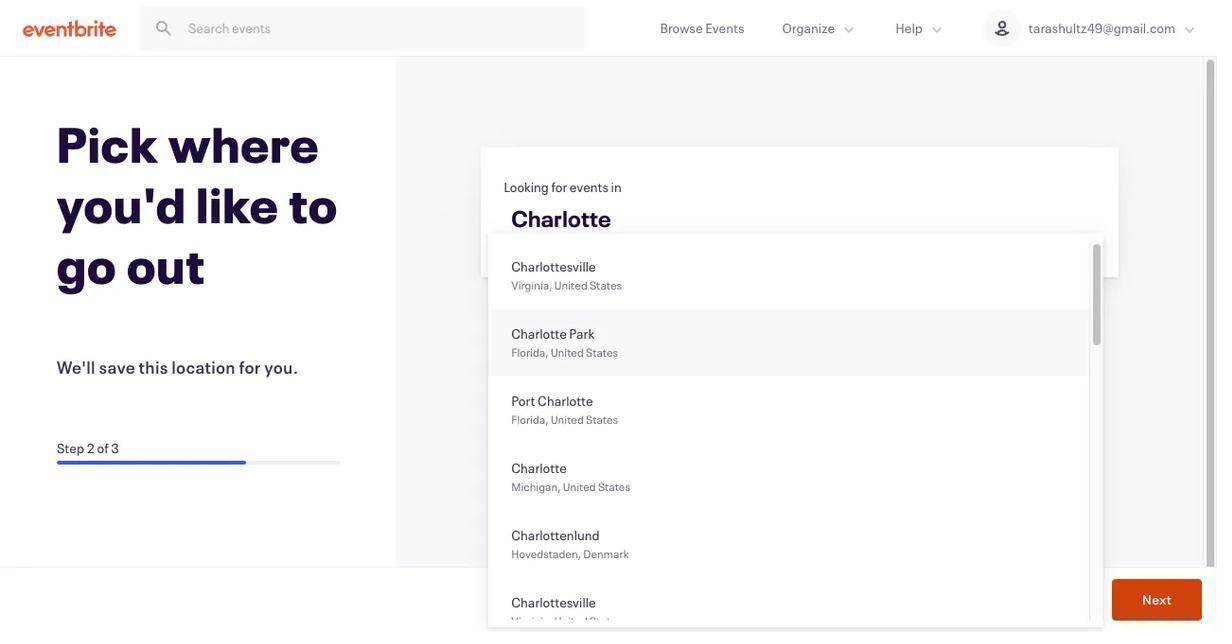 Task type: locate. For each thing, give the bounding box(es) containing it.
florida, inside port charlotte florida, united states
[[512, 412, 549, 427]]

looking for events in
[[504, 178, 622, 196]]

charlottesville down hovedstaden, at left
[[512, 594, 596, 612]]

0 horizontal spatial for
[[239, 356, 261, 379]]

charlotte inside charlotte michigan, united states
[[512, 459, 567, 477]]

florida, up the port
[[512, 345, 549, 360]]

like
[[196, 172, 279, 237]]

3
[[111, 439, 119, 457]]

2 virginia, from the top
[[512, 614, 553, 629]]

florida, for port
[[512, 412, 549, 427]]

1 vertical spatial florida,
[[512, 412, 549, 427]]

step
[[57, 439, 84, 457]]

charlotte inside port charlotte florida, united states
[[538, 392, 593, 410]]

1 florida, from the top
[[512, 345, 549, 360]]

charlottesville virginia, united states
[[512, 258, 622, 293], [512, 594, 622, 629]]

states inside charlotte michigan, united states
[[598, 479, 631, 494]]

menu
[[489, 241, 1104, 633]]

for
[[552, 178, 568, 196], [239, 356, 261, 379]]

virginia,
[[512, 277, 553, 293], [512, 614, 553, 629]]

organize link
[[764, 0, 877, 56]]

virginia, down hovedstaden, at left
[[512, 614, 553, 629]]

for left you. on the left bottom
[[239, 356, 261, 379]]

charlotte right the port
[[538, 392, 593, 410]]

for left events
[[552, 178, 568, 196]]

1 vertical spatial charlotte
[[538, 392, 593, 410]]

organize
[[783, 19, 835, 37]]

events
[[706, 19, 745, 37]]

2
[[87, 439, 95, 457]]

browse
[[661, 19, 703, 37]]

florida, down the port
[[512, 412, 549, 427]]

states down park
[[586, 345, 618, 360]]

united inside port charlotte florida, united states
[[551, 412, 584, 427]]

save
[[99, 356, 135, 379]]

to
[[289, 172, 338, 237]]

charlottesville virginia, united states down hovedstaden, at left
[[512, 594, 622, 629]]

charlottesville up park
[[512, 258, 596, 276]]

1 vertical spatial virginia,
[[512, 614, 553, 629]]

0 vertical spatial florida,
[[512, 345, 549, 360]]

park
[[569, 325, 595, 343]]

florida,
[[512, 345, 549, 360], [512, 412, 549, 427]]

next button
[[1112, 580, 1203, 621]]

2 vertical spatial charlotte
[[512, 459, 567, 477]]

united right michigan,
[[563, 479, 596, 494]]

charlotte inside charlotte park florida, united states
[[512, 325, 567, 343]]

0 vertical spatial charlottesville
[[512, 258, 596, 276]]

step 2 of 3
[[57, 439, 119, 457]]

virginia, up charlotte park florida, united states
[[512, 277, 553, 293]]

port charlotte florida, united states
[[512, 392, 618, 427]]

charlotte park florida, united states
[[512, 325, 618, 360]]

states up denmark
[[598, 479, 631, 494]]

0 vertical spatial virginia,
[[512, 277, 553, 293]]

charlotte for charlotte park
[[512, 325, 567, 343]]

charlottesville virginia, united states up park
[[512, 258, 622, 293]]

1 horizontal spatial for
[[552, 178, 568, 196]]

0 vertical spatial charlotte
[[512, 325, 567, 343]]

you.
[[264, 356, 299, 379]]

united down park
[[551, 345, 584, 360]]

united up charlotte michigan, united states
[[551, 412, 584, 427]]

2 florida, from the top
[[512, 412, 549, 427]]

states down denmark
[[590, 614, 622, 629]]

united up park
[[555, 277, 588, 293]]

menu containing charlottesville
[[489, 241, 1104, 633]]

1 vertical spatial charlottesville
[[512, 594, 596, 612]]

united
[[555, 277, 588, 293], [551, 345, 584, 360], [551, 412, 584, 427], [563, 479, 596, 494], [555, 614, 588, 629]]

None text field
[[498, 198, 1103, 245]]

states up charlotte michigan, united states
[[586, 412, 618, 427]]

0 vertical spatial charlottesville virginia, united states
[[512, 258, 622, 293]]

charlotte up michigan,
[[512, 459, 567, 477]]

charlotte left park
[[512, 325, 567, 343]]

states inside charlotte park florida, united states
[[586, 345, 618, 360]]

charlottesville
[[512, 258, 596, 276], [512, 594, 596, 612]]

2 charlottesville virginia, united states from the top
[[512, 594, 622, 629]]

charlotte
[[512, 325, 567, 343], [538, 392, 593, 410], [512, 459, 567, 477]]

florida, inside charlotte park florida, united states
[[512, 345, 549, 360]]

looking
[[504, 178, 549, 196]]

charlottenlund
[[512, 527, 600, 545]]

1 vertical spatial charlottesville virginia, united states
[[512, 594, 622, 629]]

states
[[590, 277, 622, 293], [586, 345, 618, 360], [586, 412, 618, 427], [598, 479, 631, 494], [590, 614, 622, 629]]

florida, for charlotte
[[512, 345, 549, 360]]

pick where you'd like to go out
[[57, 112, 338, 297]]

help
[[896, 19, 923, 37]]

port
[[512, 392, 536, 410]]

out
[[127, 233, 205, 297]]

go
[[57, 233, 117, 297]]

tarashultz49@gmail.com link
[[965, 0, 1218, 56]]



Task type: describe. For each thing, give the bounding box(es) containing it.
next
[[1143, 590, 1172, 608]]

of
[[97, 439, 109, 457]]

charlotte for charlotte
[[512, 459, 567, 477]]

in
[[611, 178, 622, 196]]

0 vertical spatial for
[[552, 178, 568, 196]]

we'll
[[57, 356, 96, 379]]

states up park
[[590, 277, 622, 293]]

pick
[[57, 112, 159, 176]]

eventbrite image
[[23, 18, 116, 37]]

events
[[570, 178, 609, 196]]

tarashultz49@gmail.com
[[1029, 19, 1176, 37]]

charlottenlund hovedstaden, denmark
[[512, 527, 629, 562]]

progressbar progress bar
[[57, 461, 340, 465]]

united down hovedstaden, at left
[[555, 614, 588, 629]]

1 charlottesville virginia, united states from the top
[[512, 258, 622, 293]]

where
[[169, 112, 320, 176]]

michigan,
[[512, 479, 561, 494]]

location
[[172, 356, 236, 379]]

this
[[139, 356, 168, 379]]

2 charlottesville from the top
[[512, 594, 596, 612]]

hovedstaden,
[[512, 546, 581, 562]]

united inside charlotte michigan, united states
[[563, 479, 596, 494]]

browse events
[[661, 19, 745, 37]]

united inside charlotte park florida, united states
[[551, 345, 584, 360]]

1 charlottesville from the top
[[512, 258, 596, 276]]

browse events link
[[642, 0, 764, 56]]

states inside port charlotte florida, united states
[[586, 412, 618, 427]]

help link
[[877, 0, 965, 56]]

charlotte park menu item
[[489, 309, 1090, 376]]

denmark
[[583, 546, 629, 562]]

1 vertical spatial for
[[239, 356, 261, 379]]

progressbar image
[[57, 461, 246, 465]]

1 virginia, from the top
[[512, 277, 553, 293]]

we'll save this location for you.
[[57, 356, 299, 379]]

you'd
[[57, 172, 186, 237]]

charlotte michigan, united states
[[512, 459, 631, 494]]



Task type: vqa. For each thing, say whether or not it's contained in the screenshot.
middle he
no



